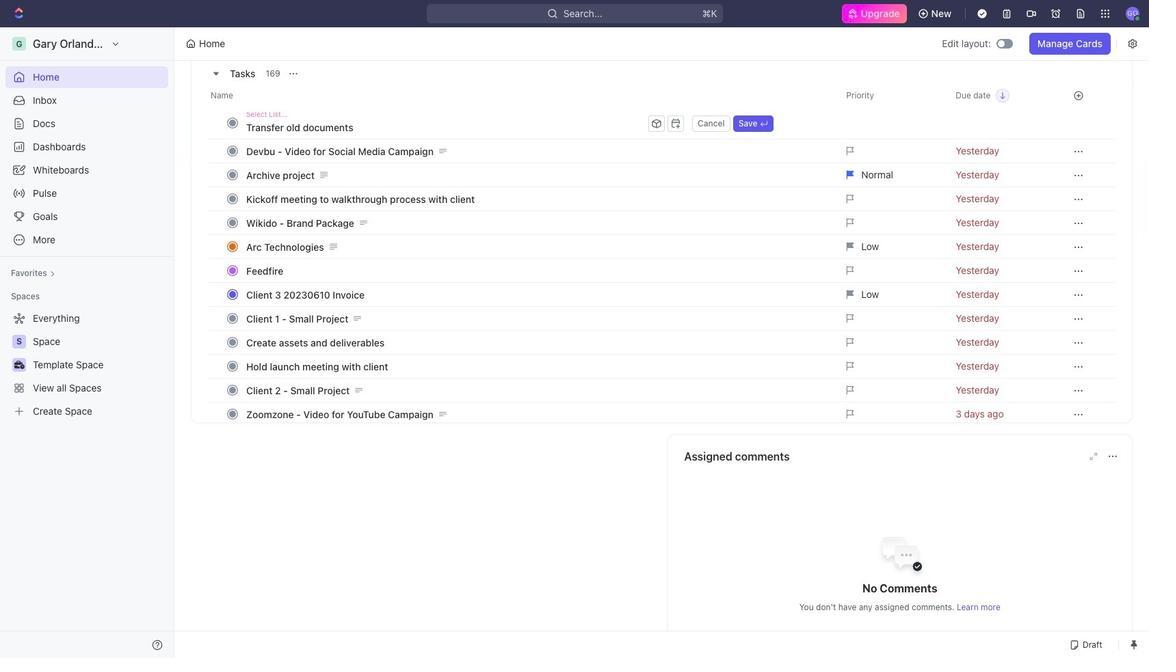 Task type: vqa. For each thing, say whether or not it's contained in the screenshot.
'Add to'
no



Task type: describe. For each thing, give the bounding box(es) containing it.
gary orlando's workspace, , element
[[12, 37, 26, 51]]

space, , element
[[12, 335, 26, 349]]

sidebar navigation
[[0, 27, 177, 659]]

tree inside the sidebar navigation
[[5, 308, 168, 423]]



Task type: locate. For each thing, give the bounding box(es) containing it.
Task name or type '/' for commands text field
[[246, 116, 646, 138]]

tree
[[5, 308, 168, 423]]

business time image
[[14, 361, 24, 369]]



